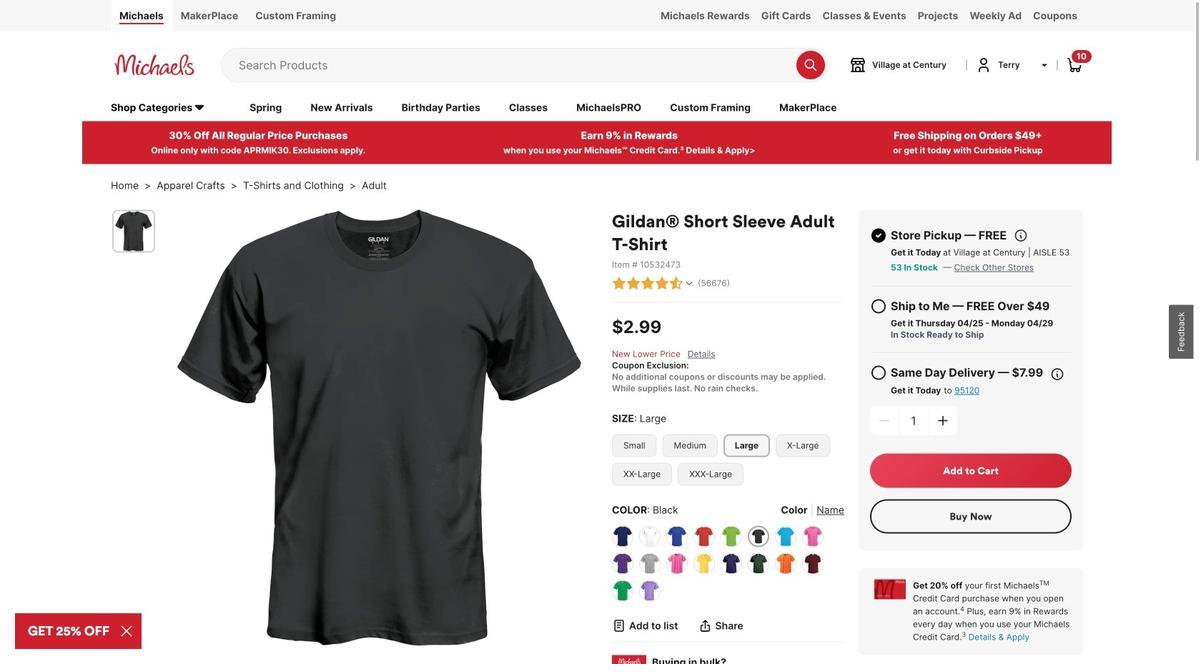 Task type: describe. For each thing, give the bounding box(es) containing it.
white image
[[640, 527, 660, 547]]

daisy image
[[695, 554, 715, 574]]

safety pink image
[[667, 554, 687, 574]]

heather sapphire image
[[776, 527, 796, 547]]

open samedaydelivery details modal image
[[1051, 368, 1065, 382]]

royal blue image
[[667, 527, 687, 547]]

plcc card logo image
[[875, 580, 906, 600]]

lime image
[[722, 527, 742, 547]]

navy image
[[613, 527, 633, 547]]

maroon image
[[803, 554, 823, 574]]

safety orange image
[[776, 554, 796, 574]]



Task type: locate. For each thing, give the bounding box(es) containing it.
heather military green image
[[749, 554, 769, 574]]

button to increment counter for number stepper image
[[936, 414, 951, 428]]

1 horizontal spatial gildan&#xae; short sleeve adult t-shirt image
[[162, 210, 598, 647]]

gildan&#xae; short sleeve adult t-shirt image
[[162, 210, 598, 647], [114, 212, 154, 252]]

0 horizontal spatial gildan&#xae; short sleeve adult t-shirt image
[[114, 212, 154, 252]]

search button image
[[804, 58, 818, 72]]

Search Input field
[[239, 49, 790, 81]]

irish green image
[[613, 581, 633, 601]]

tabler image
[[1015, 229, 1029, 243], [612, 277, 627, 291], [641, 277, 655, 291], [684, 278, 695, 290], [871, 298, 888, 315], [871, 365, 888, 382]]

red image
[[695, 527, 715, 547]]

tabler image
[[627, 277, 641, 291], [655, 277, 670, 291], [670, 277, 684, 291], [612, 619, 627, 634]]

heather purple image
[[640, 581, 660, 601]]

Number Stepper text field
[[900, 407, 929, 435]]

navy heather image
[[722, 554, 742, 574]]

heliconia image
[[803, 527, 823, 547]]

purple image
[[613, 554, 633, 574]]

black image
[[752, 530, 766, 544]]

sport gray image
[[640, 554, 660, 574]]



Task type: vqa. For each thing, say whether or not it's contained in the screenshot.
the rightmost Gildan&#xAE; Short Sleeve Adult T-Shirt image
yes



